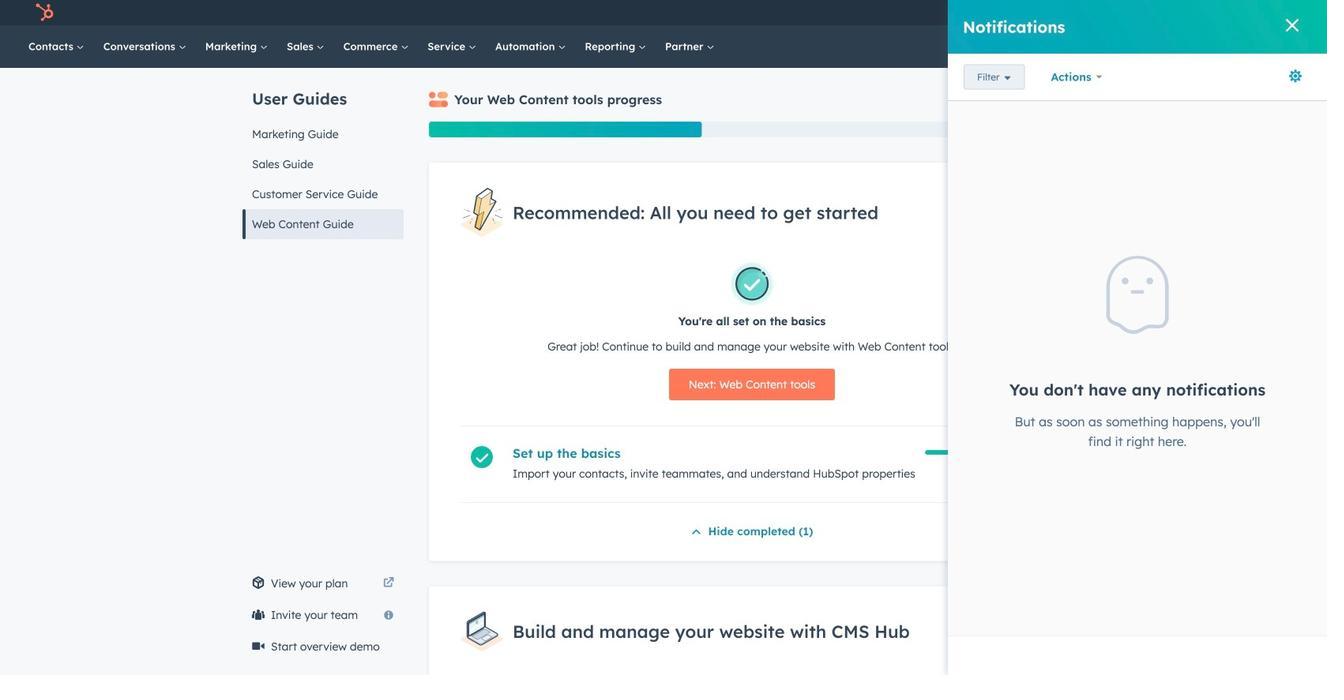 Task type: locate. For each thing, give the bounding box(es) containing it.
menu
[[1012, 0, 1309, 25]]

progress bar
[[429, 122, 702, 138]]

user guides element
[[243, 68, 404, 239]]

1 link opens in a new window image from the top
[[383, 575, 394, 594]]

marketplaces image
[[1129, 7, 1143, 21]]

[object object] complete progress bar
[[925, 450, 1014, 455]]

gary orlando image
[[1248, 6, 1262, 20]]

link opens in a new window image
[[383, 575, 394, 594], [383, 579, 394, 590]]

Search HubSpot search field
[[1106, 33, 1272, 60]]



Task type: describe. For each thing, give the bounding box(es) containing it.
2 link opens in a new window image from the top
[[383, 579, 394, 590]]



Task type: vqa. For each thing, say whether or not it's contained in the screenshot.
EMAIL 'icon'
no



